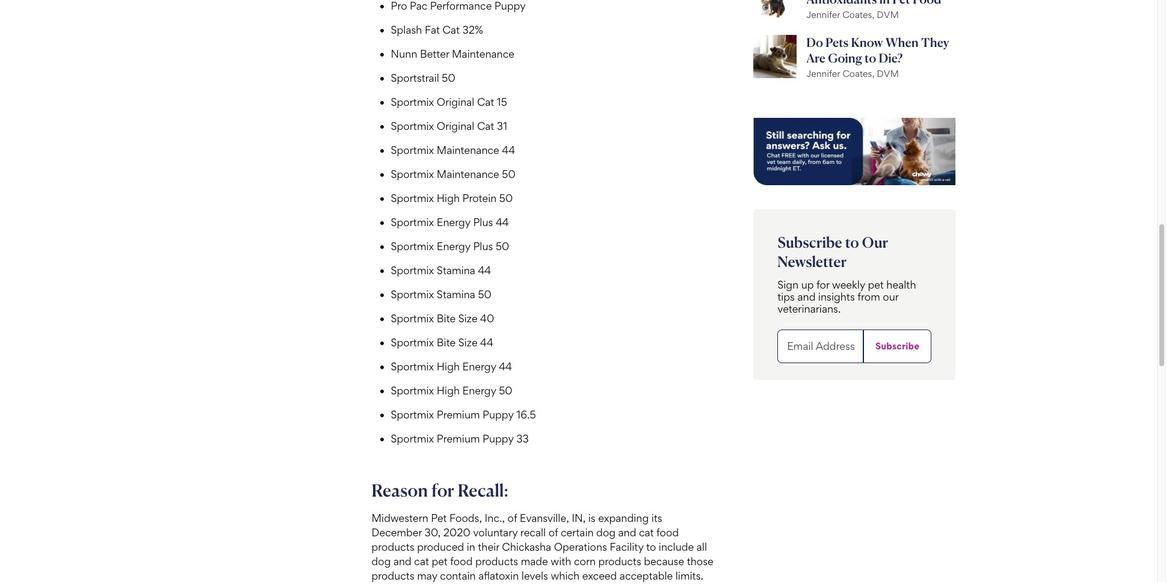 Task type: vqa. For each thing, say whether or not it's contained in the screenshot.
HEALTH TOOLS
no



Task type: describe. For each thing, give the bounding box(es) containing it.
our
[[883, 290, 899, 303]]

dvm inside the do pets know when they are going to die? jennifer coates, dvm
[[877, 68, 899, 79]]

30,
[[425, 527, 441, 539]]

premium for 16.5
[[437, 409, 480, 421]]

sportmix for sportmix high protein 50
[[391, 192, 434, 205]]

16.5
[[517, 409, 536, 421]]

contain
[[440, 570, 476, 583]]

splash fat cat 32%
[[391, 23, 483, 36]]

sportmix for sportmix maintenance 44
[[391, 144, 434, 156]]

energy up sportmix premium puppy 16.5
[[463, 385, 496, 397]]

newsletter
[[778, 253, 847, 271]]

levels
[[522, 570, 548, 583]]

44 down 31
[[502, 144, 515, 156]]

jennifer inside the do pets know when they are going to die? jennifer coates, dvm
[[807, 68, 841, 79]]

all
[[697, 541, 707, 554]]

1 jennifer from the top
[[807, 9, 841, 20]]

0 horizontal spatial for
[[432, 480, 454, 501]]

1 dvm from the top
[[877, 9, 899, 20]]

when
[[886, 35, 919, 50]]

recall
[[521, 527, 546, 539]]

1 vertical spatial dog
[[372, 556, 391, 568]]

pet inside midwestern pet foods, inc., of evansville, in, is expanding its december 30, 2020 voluntary recall of certain dog and cat food products produced in their chickasha operations facility to include all dog and cat pet food products made with corn products because those products may contain aflatoxin levels which exceed acceptable lim
[[432, 556, 448, 568]]

1 horizontal spatial food
[[657, 527, 679, 539]]

evansville,
[[520, 512, 569, 525]]

sportmix for sportmix stamina 44
[[391, 264, 434, 277]]

chickasha
[[502, 541, 552, 554]]

1 coates, from the top
[[843, 9, 875, 20]]

reason
[[372, 480, 428, 501]]

products down 'december'
[[372, 541, 415, 554]]

nunn better maintenance
[[391, 47, 515, 60]]

sportmix for sportmix maintenance 50
[[391, 168, 434, 180]]

weekly
[[833, 278, 866, 291]]

sportmix high energy 44
[[391, 360, 512, 373]]

1 horizontal spatial dog
[[597, 527, 616, 539]]

bite for 40
[[437, 312, 456, 325]]

facility
[[610, 541, 644, 554]]

44 down sportmix energy plus 50
[[478, 264, 491, 277]]

up
[[802, 278, 814, 291]]

reason for recall:
[[372, 480, 509, 501]]

cat for 31
[[477, 120, 494, 132]]

50 up 40
[[478, 288, 492, 301]]

pet
[[431, 512, 447, 525]]

to inside subscribe to our newsletter
[[846, 233, 860, 251]]

those
[[687, 556, 714, 568]]

produced
[[417, 541, 464, 554]]

high for sportmix high energy 50
[[437, 385, 460, 397]]

sportmix maintenance 50
[[391, 168, 516, 180]]

high for sportmix high energy 44
[[437, 360, 460, 373]]

health
[[887, 278, 917, 291]]

die?
[[879, 50, 903, 66]]

inc.,
[[485, 512, 505, 525]]

pet inside sign up for weekly pet health tips and insights from our veterinarians.
[[868, 278, 884, 291]]

premium for 33
[[437, 433, 480, 445]]

size for 40
[[459, 312, 478, 325]]

for inside sign up for weekly pet health tips and insights from our veterinarians.
[[817, 278, 830, 291]]

with
[[551, 556, 572, 568]]

midwestern
[[372, 512, 429, 525]]

made
[[521, 556, 548, 568]]

maintenance for 44
[[437, 144, 500, 156]]

sportmix for sportmix stamina 50
[[391, 288, 434, 301]]

sportmix premium puppy 16.5
[[391, 409, 536, 421]]

2020
[[444, 527, 471, 539]]

sportmix for sportmix original cat 15
[[391, 96, 434, 108]]

original for 31
[[437, 120, 475, 132]]

certain
[[561, 527, 594, 539]]

sportmix for sportmix bite size 44
[[391, 336, 434, 349]]

31
[[497, 120, 508, 132]]

sportmix high protein 50
[[391, 192, 513, 205]]

44 for sportmix energy plus 44
[[496, 216, 509, 229]]

sportmix stamina 44
[[391, 264, 491, 277]]

december
[[372, 527, 422, 539]]

subscribe button
[[864, 330, 932, 363]]

protein
[[463, 192, 497, 205]]

acceptable
[[620, 570, 673, 583]]

expanding
[[599, 512, 649, 525]]

jennifer coates, dvm link
[[749, 0, 961, 30]]

50 up sportmix premium puppy 16.5
[[499, 385, 513, 397]]

sportmix premium puppy 33
[[391, 433, 529, 445]]

sportmix bite size 44
[[391, 336, 494, 349]]

original for 15
[[437, 96, 475, 108]]

50 down protein
[[496, 240, 509, 253]]

cat for 15
[[477, 96, 494, 108]]

sportmix for sportmix high energy 50
[[391, 385, 434, 397]]

insights
[[819, 290, 855, 303]]

1 vertical spatial food
[[451, 556, 473, 568]]

because
[[644, 556, 685, 568]]

do pets know when they are going to die? jennifer coates, dvm
[[807, 35, 950, 79]]

better
[[420, 47, 449, 60]]

sportmix original cat 31
[[391, 120, 508, 132]]

energy down sportmix energy plus 44
[[437, 240, 471, 253]]

sportstrail
[[391, 71, 439, 84]]

sportmix for sportmix original cat 31
[[391, 120, 434, 132]]

their
[[478, 541, 500, 554]]

energy up sportmix high energy 50
[[463, 360, 496, 373]]

sportmix high energy 50
[[391, 385, 513, 397]]

stamina for 44
[[437, 264, 476, 277]]

which
[[551, 570, 580, 583]]

to inside the do pets know when they are going to die? jennifer coates, dvm
[[865, 50, 877, 66]]

sportmix original cat 15
[[391, 96, 507, 108]]

operations
[[554, 541, 607, 554]]

subscribe to our newsletter
[[778, 233, 889, 271]]

include
[[659, 541, 694, 554]]

its
[[652, 512, 663, 525]]

sportmix stamina 50
[[391, 288, 492, 301]]

40
[[480, 312, 494, 325]]

puppy for 33
[[483, 433, 514, 445]]

sign up for weekly pet health tips and insights from our veterinarians.
[[778, 278, 917, 315]]

products down facility
[[599, 556, 642, 568]]

products up aflatoxin
[[476, 556, 518, 568]]



Task type: locate. For each thing, give the bounding box(es) containing it.
0 vertical spatial original
[[437, 96, 475, 108]]

pet
[[868, 278, 884, 291], [432, 556, 448, 568]]

in
[[467, 541, 475, 554]]

None email field
[[778, 330, 864, 363]]

1 vertical spatial stamina
[[437, 288, 476, 301]]

2 jennifer from the top
[[807, 68, 841, 79]]

in,
[[572, 512, 586, 525]]

bite down sportmix bite size 40
[[437, 336, 456, 349]]

cat for 32%
[[443, 23, 460, 36]]

and inside sign up for weekly pet health tips and insights from our veterinarians.
[[798, 290, 816, 303]]

12 sportmix from the top
[[391, 360, 434, 373]]

for right up
[[817, 278, 830, 291]]

foods,
[[450, 512, 482, 525]]

dvm
[[877, 9, 899, 20], [877, 68, 899, 79]]

0 vertical spatial food
[[657, 527, 679, 539]]

0 vertical spatial maintenance
[[452, 47, 515, 60]]

sportmix bite size 40
[[391, 312, 494, 325]]

bite for 44
[[437, 336, 456, 349]]

subscribe for subscribe to our newsletter
[[778, 233, 843, 251]]

3 sportmix from the top
[[391, 144, 434, 156]]

sportmix for sportmix energy plus 44
[[391, 216, 434, 229]]

coates, up know
[[843, 9, 875, 20]]

0 horizontal spatial food
[[451, 556, 473, 568]]

1 vertical spatial dvm
[[877, 68, 899, 79]]

15 sportmix from the top
[[391, 433, 434, 445]]

9 sportmix from the top
[[391, 288, 434, 301]]

2 sportmix from the top
[[391, 120, 434, 132]]

2 horizontal spatial and
[[798, 290, 816, 303]]

sign
[[778, 278, 799, 291]]

sportstrail 50
[[391, 71, 456, 84]]

sportmix down sportmix high energy 50
[[391, 409, 434, 421]]

to down know
[[865, 50, 877, 66]]

original up sportmix original cat 31
[[437, 96, 475, 108]]

for
[[817, 278, 830, 291], [432, 480, 454, 501]]

0 vertical spatial for
[[817, 278, 830, 291]]

0 vertical spatial stamina
[[437, 264, 476, 277]]

1 vertical spatial plus
[[473, 240, 493, 253]]

0 vertical spatial premium
[[437, 409, 480, 421]]

to
[[865, 50, 877, 66], [846, 233, 860, 251], [647, 541, 656, 554]]

0 vertical spatial to
[[865, 50, 877, 66]]

1 vertical spatial and
[[619, 527, 637, 539]]

0 vertical spatial of
[[508, 512, 517, 525]]

50 right protein
[[500, 192, 513, 205]]

11 sportmix from the top
[[391, 336, 434, 349]]

sportmix up sportmix high protein 50 in the top left of the page
[[391, 168, 434, 180]]

2 coates, from the top
[[843, 68, 875, 79]]

0 horizontal spatial and
[[394, 556, 412, 568]]

0 horizontal spatial to
[[647, 541, 656, 554]]

puppy for 16.5
[[483, 409, 514, 421]]

maintenance up 'sportmix maintenance 50'
[[437, 144, 500, 156]]

44 down protein
[[496, 216, 509, 229]]

0 horizontal spatial dog
[[372, 556, 391, 568]]

44 for sportmix high energy 44
[[499, 360, 512, 373]]

bite up sportmix bite size 44
[[437, 312, 456, 325]]

1 horizontal spatial and
[[619, 527, 637, 539]]

food
[[657, 527, 679, 539], [451, 556, 473, 568]]

1 vertical spatial for
[[432, 480, 454, 501]]

of
[[508, 512, 517, 525], [549, 527, 558, 539]]

sportmix down sportmix stamina 44
[[391, 288, 434, 301]]

sportmix
[[391, 96, 434, 108], [391, 120, 434, 132], [391, 144, 434, 156], [391, 168, 434, 180], [391, 192, 434, 205], [391, 216, 434, 229], [391, 240, 434, 253], [391, 264, 434, 277], [391, 288, 434, 301], [391, 312, 434, 325], [391, 336, 434, 349], [391, 360, 434, 373], [391, 385, 434, 397], [391, 409, 434, 421], [391, 433, 434, 445]]

3 high from the top
[[437, 385, 460, 397]]

1 vertical spatial premium
[[437, 433, 480, 445]]

aflatoxin
[[479, 570, 519, 583]]

cat left 31
[[477, 120, 494, 132]]

and right tips
[[798, 290, 816, 303]]

1 high from the top
[[437, 192, 460, 205]]

size
[[459, 312, 478, 325], [459, 336, 478, 349]]

sportmix for sportmix premium puppy 16.5
[[391, 409, 434, 421]]

0 vertical spatial dog
[[597, 527, 616, 539]]

for up pet
[[432, 480, 454, 501]]

1 vertical spatial coates,
[[843, 68, 875, 79]]

2 vertical spatial to
[[647, 541, 656, 554]]

know
[[852, 35, 883, 50]]

2 vertical spatial and
[[394, 556, 412, 568]]

1 bite from the top
[[437, 312, 456, 325]]

0 horizontal spatial cat
[[414, 556, 429, 568]]

plus for 44
[[473, 216, 493, 229]]

subscribe up the newsletter
[[778, 233, 843, 251]]

pet left health
[[868, 278, 884, 291]]

sportmix up sportmix energy plus 44
[[391, 192, 434, 205]]

sportmix down sportmix original cat 15
[[391, 120, 434, 132]]

50 up sportmix original cat 15
[[442, 71, 456, 84]]

cat left 15
[[477, 96, 494, 108]]

to inside midwestern pet foods, inc., of evansville, in, is expanding its december 30, 2020 voluntary recall of certain dog and cat food products produced in their chickasha operations facility to include all dog and cat pet food products made with corn products because those products may contain aflatoxin levels which exceed acceptable lim
[[647, 541, 656, 554]]

size up sportmix high energy 44
[[459, 336, 478, 349]]

voluntary
[[473, 527, 518, 539]]

sportmix maintenance 44
[[391, 144, 515, 156]]

sportmix up reason
[[391, 433, 434, 445]]

high for sportmix high protein 50
[[437, 192, 460, 205]]

sportmix down sportmix bite size 44
[[391, 360, 434, 373]]

size for 44
[[459, 336, 478, 349]]

of down "evansville,"
[[549, 527, 558, 539]]

0 vertical spatial plus
[[473, 216, 493, 229]]

and down 'december'
[[394, 556, 412, 568]]

are
[[807, 50, 826, 66]]

0 vertical spatial jennifer
[[807, 9, 841, 20]]

32%
[[463, 23, 483, 36]]

0 vertical spatial dvm
[[877, 9, 899, 20]]

2 stamina from the top
[[437, 288, 476, 301]]

subscribe
[[778, 233, 843, 251], [876, 340, 920, 352]]

dvm down die?
[[877, 68, 899, 79]]

sportmix down sportmix original cat 31
[[391, 144, 434, 156]]

maintenance
[[452, 47, 515, 60], [437, 144, 500, 156], [437, 168, 500, 180]]

fat
[[425, 23, 440, 36]]

4 sportmix from the top
[[391, 168, 434, 180]]

high up sportmix energy plus 44
[[437, 192, 460, 205]]

2 dvm from the top
[[877, 68, 899, 79]]

stamina down sportmix energy plus 50
[[437, 264, 476, 277]]

0 vertical spatial bite
[[437, 312, 456, 325]]

maintenance up protein
[[437, 168, 500, 180]]

they
[[922, 35, 950, 50]]

1 vertical spatial puppy
[[483, 433, 514, 445]]

plus down protein
[[473, 216, 493, 229]]

0 vertical spatial cat
[[443, 23, 460, 36]]

1 vertical spatial high
[[437, 360, 460, 373]]

jennifer up the "do"
[[807, 9, 841, 20]]

and
[[798, 290, 816, 303], [619, 527, 637, 539], [394, 556, 412, 568]]

0 vertical spatial coates,
[[843, 9, 875, 20]]

sportmix energy plus 50
[[391, 240, 509, 253]]

products
[[372, 541, 415, 554], [476, 556, 518, 568], [599, 556, 642, 568], [372, 570, 415, 583]]

to up 'because'
[[647, 541, 656, 554]]

pets
[[826, 35, 849, 50]]

14 sportmix from the top
[[391, 409, 434, 421]]

is
[[589, 512, 596, 525]]

7 sportmix from the top
[[391, 240, 434, 253]]

0 horizontal spatial subscribe
[[778, 233, 843, 251]]

33
[[517, 433, 529, 445]]

nunn
[[391, 47, 418, 60]]

dog down 'december'
[[372, 556, 391, 568]]

energy
[[437, 216, 471, 229], [437, 240, 471, 253], [463, 360, 496, 373], [463, 385, 496, 397]]

0 vertical spatial puppy
[[483, 409, 514, 421]]

1 horizontal spatial for
[[817, 278, 830, 291]]

2 premium from the top
[[437, 433, 480, 445]]

and up facility
[[619, 527, 637, 539]]

tips
[[778, 290, 795, 303]]

44 down 40
[[480, 336, 494, 349]]

splash
[[391, 23, 422, 36]]

cat right the fat
[[443, 23, 460, 36]]

our
[[863, 233, 889, 251]]

dvm up the when
[[877, 9, 899, 20]]

1 vertical spatial pet
[[432, 556, 448, 568]]

1 horizontal spatial pet
[[868, 278, 884, 291]]

sportmix for sportmix high energy 44
[[391, 360, 434, 373]]

1 horizontal spatial of
[[549, 527, 558, 539]]

premium
[[437, 409, 480, 421], [437, 433, 480, 445]]

1 vertical spatial bite
[[437, 336, 456, 349]]

get instant vet help via chat or video. connect with a vet. chewy health image
[[754, 118, 956, 185]]

15
[[497, 96, 507, 108]]

1 vertical spatial jennifer
[[807, 68, 841, 79]]

2 size from the top
[[459, 336, 478, 349]]

jennifer
[[807, 9, 841, 20], [807, 68, 841, 79]]

coates, down going
[[843, 68, 875, 79]]

subscribe inside subscribe to our newsletter
[[778, 233, 843, 251]]

exceed
[[583, 570, 617, 583]]

1 vertical spatial maintenance
[[437, 144, 500, 156]]

coates, inside the do pets know when they are going to die? jennifer coates, dvm
[[843, 68, 875, 79]]

sportmix down sportmix high energy 44
[[391, 385, 434, 397]]

1 horizontal spatial to
[[846, 233, 860, 251]]

sportmix for sportmix premium puppy 33
[[391, 433, 434, 445]]

0 horizontal spatial pet
[[432, 556, 448, 568]]

veterinarians.
[[778, 303, 841, 315]]

1 vertical spatial of
[[549, 527, 558, 539]]

2 original from the top
[[437, 120, 475, 132]]

1 plus from the top
[[473, 216, 493, 229]]

from
[[858, 290, 881, 303]]

energy down sportmix high protein 50 in the top left of the page
[[437, 216, 471, 229]]

pet down produced
[[432, 556, 448, 568]]

plus down sportmix energy plus 44
[[473, 240, 493, 253]]

dog
[[597, 527, 616, 539], [372, 556, 391, 568]]

cat
[[443, 23, 460, 36], [477, 96, 494, 108], [477, 120, 494, 132]]

0 vertical spatial cat
[[639, 527, 654, 539]]

1 size from the top
[[459, 312, 478, 325]]

jennifer down are
[[807, 68, 841, 79]]

1 horizontal spatial subscribe
[[876, 340, 920, 352]]

10 sportmix from the top
[[391, 312, 434, 325]]

subscribe down our at the right
[[876, 340, 920, 352]]

sportmix up sportmix energy plus 50
[[391, 216, 434, 229]]

maintenance down 32%
[[452, 47, 515, 60]]

sportmix down sportstrail at the top left of the page
[[391, 96, 434, 108]]

5 sportmix from the top
[[391, 192, 434, 205]]

cat up may
[[414, 556, 429, 568]]

cat down "its"
[[639, 527, 654, 539]]

corn
[[574, 556, 596, 568]]

0 vertical spatial subscribe
[[778, 233, 843, 251]]

1 vertical spatial cat
[[477, 96, 494, 108]]

sportmix for sportmix bite size 40
[[391, 312, 434, 325]]

high up sportmix high energy 50
[[437, 360, 460, 373]]

subscribe inside button
[[876, 340, 920, 352]]

sportmix up sportmix stamina 44
[[391, 240, 434, 253]]

1 premium from the top
[[437, 409, 480, 421]]

going
[[828, 50, 863, 66]]

do
[[807, 35, 824, 50]]

1 vertical spatial size
[[459, 336, 478, 349]]

50
[[442, 71, 456, 84], [502, 168, 516, 180], [500, 192, 513, 205], [496, 240, 509, 253], [478, 288, 492, 301], [499, 385, 513, 397]]

0 vertical spatial size
[[459, 312, 478, 325]]

premium down sportmix premium puppy 16.5
[[437, 433, 480, 445]]

2 vertical spatial high
[[437, 385, 460, 397]]

to left our
[[846, 233, 860, 251]]

stamina up sportmix bite size 40
[[437, 288, 476, 301]]

1 puppy from the top
[[483, 409, 514, 421]]

2 plus from the top
[[473, 240, 493, 253]]

recall:
[[458, 480, 509, 501]]

food up contain
[[451, 556, 473, 568]]

puppy left '16.5'
[[483, 409, 514, 421]]

44 up sportmix high energy 50
[[499, 360, 512, 373]]

8 sportmix from the top
[[391, 264, 434, 277]]

2 high from the top
[[437, 360, 460, 373]]

size left 40
[[459, 312, 478, 325]]

1 horizontal spatial cat
[[639, 527, 654, 539]]

1 vertical spatial subscribe
[[876, 340, 920, 352]]

puppy
[[483, 409, 514, 421], [483, 433, 514, 445]]

2 puppy from the top
[[483, 433, 514, 445]]

0 vertical spatial pet
[[868, 278, 884, 291]]

premium up 'sportmix premium puppy 33'
[[437, 409, 480, 421]]

6 sportmix from the top
[[391, 216, 434, 229]]

1 vertical spatial original
[[437, 120, 475, 132]]

sportmix energy plus 44
[[391, 216, 509, 229]]

1 stamina from the top
[[437, 264, 476, 277]]

original up sportmix maintenance 44
[[437, 120, 475, 132]]

1 original from the top
[[437, 96, 475, 108]]

stamina for 50
[[437, 288, 476, 301]]

sportmix up sportmix stamina 50
[[391, 264, 434, 277]]

jennifer coates, dvm
[[807, 9, 899, 20]]

of right inc.,
[[508, 512, 517, 525]]

products left may
[[372, 570, 415, 583]]

0 vertical spatial high
[[437, 192, 460, 205]]

sportmix for sportmix energy plus 50
[[391, 240, 434, 253]]

may
[[417, 570, 438, 583]]

maintenance for 50
[[437, 168, 500, 180]]

1 vertical spatial cat
[[414, 556, 429, 568]]

dog down the expanding
[[597, 527, 616, 539]]

2 vertical spatial cat
[[477, 120, 494, 132]]

2 vertical spatial maintenance
[[437, 168, 500, 180]]

50 down 31
[[502, 168, 516, 180]]

stamina
[[437, 264, 476, 277], [437, 288, 476, 301]]

0 horizontal spatial of
[[508, 512, 517, 525]]

midwestern pet foods, inc., of evansville, in, is expanding its december 30, 2020 voluntary recall of certain dog and cat food products produced in their chickasha operations facility to include all dog and cat pet food products made with corn products because those products may contain aflatoxin levels which exceed acceptable lim
[[372, 512, 714, 583]]

plus for 50
[[473, 240, 493, 253]]

1 vertical spatial to
[[846, 233, 860, 251]]

0 vertical spatial and
[[798, 290, 816, 303]]

subscribe for subscribe
[[876, 340, 920, 352]]

puppy left 33 on the left bottom of the page
[[483, 433, 514, 445]]

food up include
[[657, 527, 679, 539]]

high down sportmix high energy 44
[[437, 385, 460, 397]]

2 horizontal spatial to
[[865, 50, 877, 66]]

44 for sportmix bite size 44
[[480, 336, 494, 349]]

sportmix down sportmix bite size 40
[[391, 336, 434, 349]]

2 bite from the top
[[437, 336, 456, 349]]

1 sportmix from the top
[[391, 96, 434, 108]]

cat
[[639, 527, 654, 539], [414, 556, 429, 568]]

original
[[437, 96, 475, 108], [437, 120, 475, 132]]

sportmix down sportmix stamina 50
[[391, 312, 434, 325]]

13 sportmix from the top
[[391, 385, 434, 397]]



